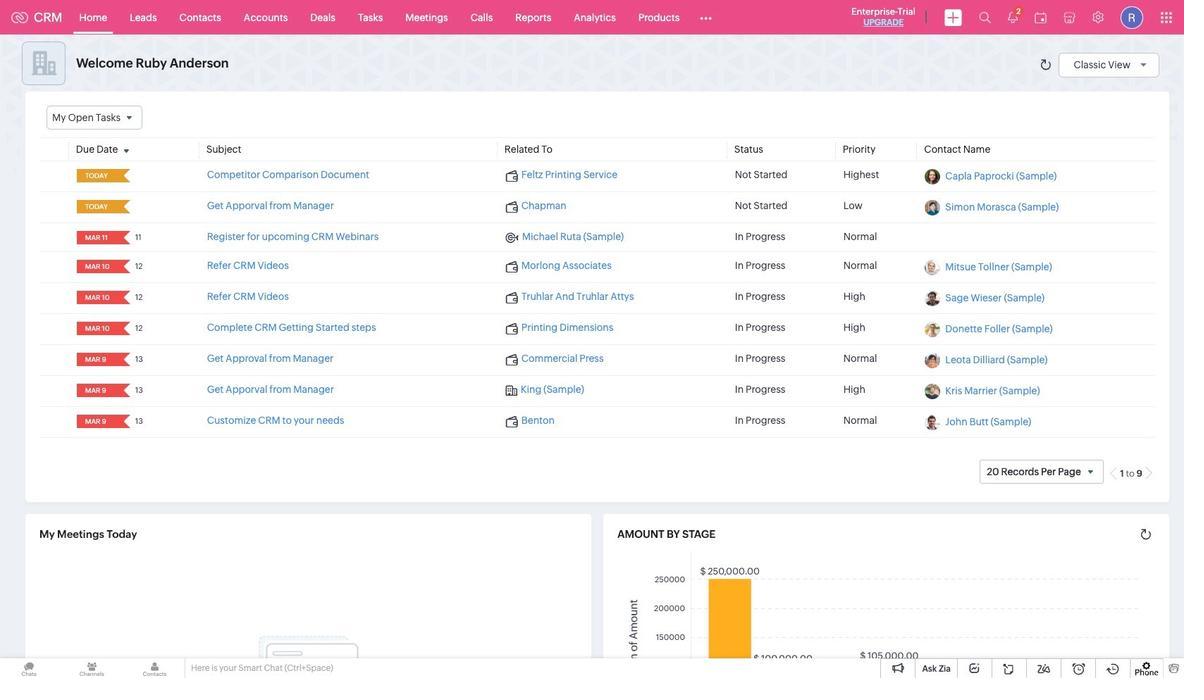 Task type: describe. For each thing, give the bounding box(es) containing it.
2 late by  days image from the top
[[118, 202, 135, 211]]

search image
[[979, 11, 991, 23]]

1 late by  days image from the top
[[118, 171, 135, 180]]

contacts image
[[126, 659, 184, 679]]

search element
[[970, 0, 999, 35]]

chats image
[[0, 659, 58, 679]]

calendar image
[[1035, 12, 1047, 23]]

signals element
[[999, 0, 1026, 35]]

create menu image
[[944, 9, 962, 26]]

logo image
[[11, 12, 28, 23]]



Task type: vqa. For each thing, say whether or not it's contained in the screenshot.
Contacts image
yes



Task type: locate. For each thing, give the bounding box(es) containing it.
profile image
[[1121, 6, 1143, 29]]

late by  days image
[[118, 171, 135, 180], [118, 202, 135, 211]]

Other Modules field
[[691, 6, 721, 29]]

channels image
[[63, 659, 121, 679]]

None field
[[47, 106, 142, 130], [81, 169, 114, 183], [81, 200, 114, 214], [81, 231, 114, 245], [81, 260, 114, 274], [81, 291, 114, 305], [81, 322, 114, 336], [81, 353, 114, 367], [81, 384, 114, 398], [81, 415, 114, 429], [47, 106, 142, 130], [81, 169, 114, 183], [81, 200, 114, 214], [81, 231, 114, 245], [81, 260, 114, 274], [81, 291, 114, 305], [81, 322, 114, 336], [81, 353, 114, 367], [81, 384, 114, 398], [81, 415, 114, 429]]

create menu element
[[936, 0, 970, 34]]

1 vertical spatial late by  days image
[[118, 202, 135, 211]]

profile element
[[1112, 0, 1152, 34]]

0 vertical spatial late by  days image
[[118, 171, 135, 180]]



